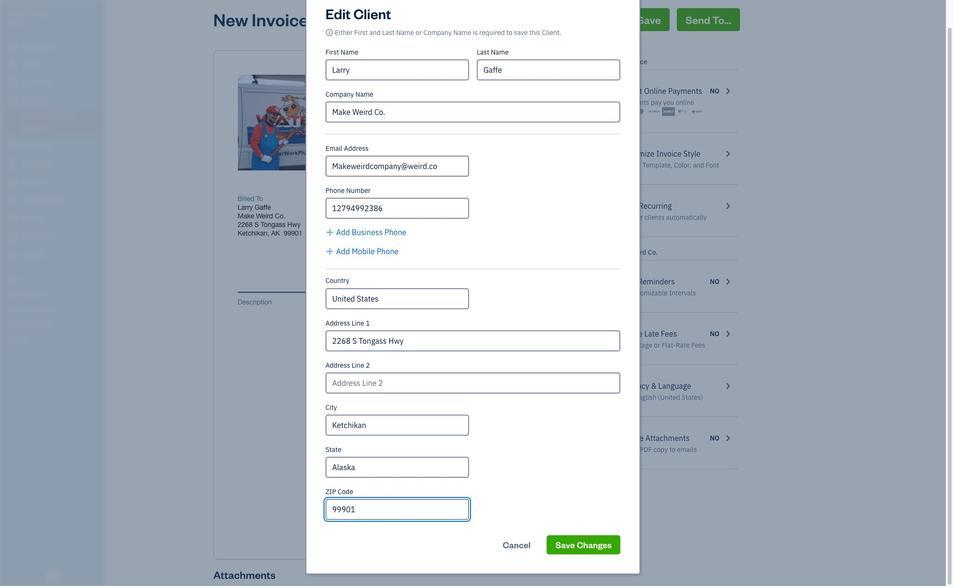 Task type: locate. For each thing, give the bounding box(es) containing it.
save inside 'button'
[[556, 539, 575, 550]]

phone down phone number text box
[[385, 228, 407, 237]]

no for invoice attachments
[[710, 434, 720, 443]]

2 0.00 from the top
[[550, 390, 563, 398]]

date down issue date in mm/dd/yyyy format text field
[[346, 224, 360, 232]]

usd,
[[619, 393, 633, 402]]

to right copy
[[670, 445, 676, 454]]

due right amount
[[463, 426, 475, 434]]

customizable
[[627, 289, 668, 297]]

co.
[[275, 212, 286, 220], [648, 248, 658, 257]]

first down primary image
[[326, 48, 339, 57]]

add left mobile
[[336, 247, 350, 256]]

1 vertical spatial address
[[326, 319, 350, 328]]

client image
[[6, 60, 18, 69]]

1 vertical spatial line
[[352, 361, 365, 370]]

rate down charge late fees
[[676, 341, 690, 350]]

0 vertical spatial or
[[416, 28, 422, 37]]

1 vertical spatial add
[[336, 247, 350, 256]]

1 vertical spatial phone
[[385, 228, 407, 237]]

company down first name
[[326, 90, 354, 99]]

0 vertical spatial clients
[[630, 98, 650, 107]]

1 horizontal spatial save
[[638, 13, 661, 26]]

at customizable intervals
[[619, 289, 696, 297]]

expense image
[[6, 160, 18, 169]]

emails
[[678, 445, 697, 454]]

co. up tongass
[[275, 212, 286, 220]]

currencyandlanguage image
[[604, 380, 613, 392]]

add mobile phone
[[336, 247, 399, 256]]

let clients pay you online
[[619, 98, 695, 107]]

0 horizontal spatial or
[[416, 28, 422, 37]]

0 vertical spatial inc
[[37, 9, 50, 18]]

0 horizontal spatial due
[[332, 224, 344, 232]]

chevronright image
[[724, 148, 733, 160], [724, 276, 733, 287], [724, 433, 733, 444]]

1 vertical spatial 0.00
[[550, 390, 563, 398]]

0 horizontal spatial number
[[346, 186, 371, 195]]

zip
[[326, 488, 336, 496]]

company
[[424, 28, 452, 37], [326, 90, 354, 99]]

1 vertical spatial co.
[[648, 248, 658, 257]]

primary image
[[326, 28, 333, 37]]

2 add from the top
[[336, 247, 350, 256]]

make down larry
[[238, 212, 254, 220]]

1 vertical spatial to
[[670, 445, 676, 454]]

settings image
[[7, 336, 103, 344]]

name down either
[[341, 48, 359, 57]]

0 horizontal spatial to
[[507, 28, 513, 37]]

save inside button
[[638, 13, 661, 26]]

no
[[710, 87, 720, 95], [710, 277, 720, 286], [710, 330, 720, 338], [710, 434, 720, 443]]

company left is
[[424, 28, 452, 37]]

phone for add business phone
[[385, 228, 407, 237]]

line left 1
[[352, 319, 365, 328]]

bank connections image
[[7, 321, 103, 329]]

0 vertical spatial fees
[[661, 329, 678, 339]]

1 vertical spatial make
[[238, 212, 254, 220]]

0 horizontal spatial turtle
[[8, 9, 35, 18]]

automatically
[[667, 213, 707, 222]]

Notes text field
[[238, 474, 563, 482]]

plus image down due date
[[326, 246, 335, 257]]

timer image
[[6, 196, 18, 205]]

make up bill
[[619, 201, 637, 211]]

payments
[[669, 86, 703, 96]]

First Name text field
[[326, 59, 469, 80]]

american express image
[[662, 107, 675, 116]]

0 horizontal spatial company
[[326, 90, 354, 99]]

fees up flat-
[[661, 329, 678, 339]]

is
[[473, 28, 478, 37]]

add inside button
[[336, 228, 350, 237]]

or left flat-
[[654, 341, 661, 350]]

date left of
[[332, 195, 346, 203]]

0 horizontal spatial attachments
[[213, 568, 276, 582]]

0 vertical spatial company
[[424, 28, 452, 37]]

business
[[352, 228, 383, 237]]

0.00
[[550, 372, 563, 379], [550, 390, 563, 398]]

of
[[348, 195, 353, 203]]

1 vertical spatial and
[[693, 161, 705, 170]]

rate up address line 1 text field
[[453, 298, 467, 306]]

mastercard image
[[633, 107, 646, 116]]

save up the settings
[[638, 13, 661, 26]]

City text field
[[326, 415, 469, 436]]

1 vertical spatial due
[[463, 426, 475, 434]]

0 horizontal spatial inc
[[37, 9, 50, 18]]

clients down accept
[[630, 98, 650, 107]]

address for address line 2
[[326, 361, 350, 370]]

address right email
[[344, 144, 369, 153]]

hwy
[[288, 221, 301, 228]]

phone for add mobile phone
[[377, 247, 399, 256]]

team members image
[[7, 290, 103, 298]]

date
[[332, 195, 346, 203], [346, 224, 360, 232]]

1 horizontal spatial weird
[[628, 248, 647, 257]]

1 vertical spatial rate
[[676, 341, 690, 350]]

to...
[[713, 13, 732, 26]]

1 vertical spatial company
[[326, 90, 354, 99]]

1 vertical spatial attachments
[[213, 568, 276, 582]]

1 horizontal spatial first
[[354, 28, 368, 37]]

2 vertical spatial chevronright image
[[724, 433, 733, 444]]

1 vertical spatial for
[[599, 248, 609, 257]]

number
[[346, 186, 371, 195], [427, 195, 451, 203]]

turtle inside turtle inc owner
[[8, 9, 35, 18]]

plus image for add mobile phone
[[326, 246, 335, 257]]

weird inside billed to larry gaffe make weird co. 2268 s tongass hwy ketchikan, ak  99901
[[256, 212, 273, 220]]

2 chevronright image from the top
[[724, 276, 733, 287]]

1 vertical spatial chevronright image
[[724, 276, 733, 287]]

and down style
[[693, 161, 705, 170]]

send reminders
[[619, 277, 675, 286]]

settings for this invoice
[[599, 44, 648, 66]]

1 vertical spatial inc
[[551, 75, 563, 83]]

for inside settings for this invoice
[[599, 57, 609, 66]]

0 horizontal spatial save
[[556, 539, 575, 550]]

state
[[326, 445, 342, 454]]

invoice attachments
[[619, 433, 690, 443]]

and down the 'client'
[[370, 28, 381, 37]]

add for add mobile phone
[[336, 247, 350, 256]]

line for 1
[[352, 319, 365, 328]]

company name
[[326, 90, 374, 99]]

invoice inside settings for this invoice
[[625, 57, 648, 66]]

fees
[[661, 329, 678, 339], [692, 341, 706, 350]]

last down is
[[477, 48, 490, 57]]

add inside button
[[336, 247, 350, 256]]

attachments
[[646, 433, 690, 443], [213, 568, 276, 582]]

at
[[619, 289, 625, 297]]

first
[[354, 28, 368, 37], [326, 48, 339, 57]]

to
[[507, 28, 513, 37], [670, 445, 676, 454]]

plus image
[[326, 227, 335, 238], [326, 246, 335, 257]]

1 vertical spatial plus image
[[326, 246, 335, 257]]

last down the 'client'
[[382, 28, 395, 37]]

line left 2
[[352, 361, 365, 370]]

currency & language
[[619, 381, 692, 391]]

make
[[619, 201, 637, 211], [238, 212, 254, 220], [610, 248, 627, 257]]

chevronright image for send reminders
[[724, 276, 733, 287]]

0 vertical spatial rate
[[453, 298, 467, 306]]

due left business
[[332, 224, 344, 232]]

1 horizontal spatial co.
[[648, 248, 658, 257]]

1 line from the top
[[352, 319, 365, 328]]

0 vertical spatial and
[[370, 28, 381, 37]]

send left to...
[[686, 13, 711, 26]]

Last Name text field
[[477, 59, 621, 80]]

0 vertical spatial co.
[[275, 212, 286, 220]]

plus image right hwy
[[326, 227, 335, 238]]

save
[[514, 28, 528, 37]]

1 horizontal spatial inc
[[551, 75, 563, 83]]

visa image
[[619, 107, 632, 116]]

save left changes
[[556, 539, 575, 550]]

1 vertical spatial send
[[619, 277, 636, 286]]

client.
[[542, 28, 562, 37]]

send
[[686, 13, 711, 26], [619, 277, 636, 286]]

weird
[[256, 212, 273, 220], [628, 248, 647, 257]]

3 chevronright image from the top
[[724, 433, 733, 444]]

save
[[638, 13, 661, 26], [556, 539, 575, 550]]

1 chevronright image from the top
[[724, 85, 733, 97]]

0 vertical spatial send
[[686, 13, 711, 26]]

no for charge late fees
[[710, 330, 720, 338]]

s
[[255, 221, 259, 228]]

2 for from the top
[[599, 248, 609, 257]]

discover image
[[648, 107, 661, 116]]

add business phone button
[[326, 227, 407, 238]]

1 plus image from the top
[[326, 227, 335, 238]]

name down required
[[491, 48, 509, 57]]

money image
[[6, 214, 18, 224]]

phone inside button
[[377, 247, 399, 256]]

fees right flat-
[[692, 341, 706, 350]]

or up "first name" text field
[[416, 28, 422, 37]]

0 vertical spatial for
[[599, 57, 609, 66]]

currency
[[619, 381, 650, 391]]

payment image
[[6, 141, 18, 151]]

project image
[[6, 178, 18, 187]]

report image
[[6, 251, 18, 260]]

zip code
[[326, 488, 353, 496]]

1 vertical spatial first
[[326, 48, 339, 57]]

add mobile phone button
[[326, 246, 399, 257]]

tax
[[484, 372, 494, 379]]

1 add from the top
[[336, 228, 350, 237]]

2 vertical spatial make
[[610, 248, 627, 257]]

customize
[[619, 149, 655, 159]]

address for address line 1
[[326, 319, 350, 328]]

2 no from the top
[[710, 277, 720, 286]]

add left business
[[336, 228, 350, 237]]

name up "first name" text field
[[396, 28, 414, 37]]

phone left of
[[326, 186, 345, 195]]

0 vertical spatial line
[[352, 319, 365, 328]]

phone inside button
[[385, 228, 407, 237]]

apple pay image
[[677, 107, 690, 116]]

1 vertical spatial fees
[[692, 341, 706, 350]]

0 vertical spatial chevronright image
[[724, 148, 733, 160]]

accept
[[619, 86, 643, 96]]

phone number
[[326, 186, 371, 195]]

turtle
[[8, 9, 35, 18], [524, 75, 549, 83]]

0 vertical spatial due
[[332, 224, 344, 232]]

name
[[396, 28, 414, 37], [454, 28, 472, 37], [341, 48, 359, 57], [491, 48, 509, 57], [356, 90, 374, 99]]

no for accept online payments
[[710, 87, 720, 95]]

address left 1
[[326, 319, 350, 328]]

city
[[326, 403, 337, 412]]

weird down gaffe
[[256, 212, 273, 220]]

1 horizontal spatial or
[[654, 341, 661, 350]]

your
[[630, 213, 643, 222]]

co. up 'reminders'
[[648, 248, 658, 257]]

either
[[335, 28, 353, 37]]

3 no from the top
[[710, 330, 720, 338]]

name left is
[[454, 28, 472, 37]]

name for first name
[[341, 48, 359, 57]]

0 vertical spatial attachments
[[646, 433, 690, 443]]

1 horizontal spatial turtle
[[524, 75, 549, 83]]

1 vertical spatial turtle
[[524, 75, 549, 83]]

issue
[[355, 195, 371, 203]]

0 vertical spatial last
[[382, 28, 395, 37]]

add business phone
[[336, 228, 407, 237]]

due date
[[332, 224, 360, 232]]

attach
[[619, 445, 639, 454]]

turtle inside turtle inc 12794992386
[[524, 75, 549, 83]]

0 vertical spatial plus image
[[326, 227, 335, 238]]

0 vertical spatial to
[[507, 28, 513, 37]]

color,
[[674, 161, 692, 170]]

1 for from the top
[[599, 57, 609, 66]]

0 horizontal spatial fees
[[661, 329, 678, 339]]

inc inside turtle inc owner
[[37, 9, 50, 18]]

make recurring
[[619, 201, 672, 211]]

add
[[336, 228, 350, 237], [336, 247, 350, 256]]

edit
[[326, 4, 351, 23]]

co. inside billed to larry gaffe make weird co. 2268 s tongass hwy ketchikan, ak  99901
[[275, 212, 286, 220]]

chevronright image
[[724, 85, 733, 97], [724, 200, 733, 212], [724, 328, 733, 340], [724, 380, 733, 392]]

1 horizontal spatial to
[[670, 445, 676, 454]]

percentage
[[619, 341, 653, 350]]

percentage or flat-rate fees
[[619, 341, 706, 350]]

bank image
[[691, 107, 704, 116]]

0 vertical spatial weird
[[256, 212, 273, 220]]

1 horizontal spatial number
[[427, 195, 451, 203]]

0 vertical spatial add
[[336, 228, 350, 237]]

style
[[684, 149, 701, 159]]

number for invoice number
[[427, 195, 451, 203]]

changes
[[577, 539, 612, 550]]

first right either
[[354, 28, 368, 37]]

0 vertical spatial first
[[354, 28, 368, 37]]

name down "first name" text field
[[356, 90, 374, 99]]

0 vertical spatial turtle
[[8, 9, 35, 18]]

4 no from the top
[[710, 434, 720, 443]]

0 horizontal spatial and
[[370, 28, 381, 37]]

phone right mobile
[[377, 247, 399, 256]]

2 vertical spatial phone
[[377, 247, 399, 256]]

Address Line 2 text field
[[326, 373, 621, 394]]

due
[[332, 224, 344, 232], [463, 426, 475, 434]]

send up at
[[619, 277, 636, 286]]

freshbooks image
[[45, 571, 60, 582]]

0 horizontal spatial send
[[619, 277, 636, 286]]

1 horizontal spatial attachments
[[646, 433, 690, 443]]

0 horizontal spatial co.
[[275, 212, 286, 220]]

line for 2
[[352, 361, 365, 370]]

1 horizontal spatial send
[[686, 13, 711, 26]]

1 horizontal spatial due
[[463, 426, 475, 434]]

1 horizontal spatial rate
[[676, 341, 690, 350]]

address left 2
[[326, 361, 350, 370]]

1 vertical spatial save
[[556, 539, 575, 550]]

turtle up owner
[[8, 9, 35, 18]]

0 vertical spatial save
[[638, 13, 661, 26]]

amount due
[[438, 426, 475, 434]]

description
[[238, 298, 272, 306]]

send for send to...
[[686, 13, 711, 26]]

inc inside turtle inc 12794992386
[[551, 75, 563, 83]]

make down bill
[[610, 248, 627, 257]]

1 no from the top
[[710, 87, 720, 95]]

pdf
[[640, 445, 652, 454]]

online
[[644, 86, 667, 96]]

for
[[599, 57, 609, 66], [599, 248, 609, 257]]

chevronright image for invoice attachments
[[724, 433, 733, 444]]

turtle up 12794992386
[[524, 75, 549, 83]]

0 horizontal spatial weird
[[256, 212, 273, 220]]

new
[[213, 8, 248, 31]]

1 horizontal spatial company
[[424, 28, 452, 37]]

0 vertical spatial 0.00
[[550, 372, 563, 379]]

this
[[610, 57, 623, 66]]

attach pdf copy to emails
[[619, 445, 697, 454]]

clients down recurring
[[645, 213, 665, 222]]

to left the save
[[507, 28, 513, 37]]

2 vertical spatial address
[[326, 361, 350, 370]]

invoice image
[[6, 96, 18, 106]]

weird up send reminders
[[628, 248, 647, 257]]

1 horizontal spatial last
[[477, 48, 490, 57]]

1 vertical spatial last
[[477, 48, 490, 57]]

2268
[[238, 221, 253, 228]]

1 horizontal spatial and
[[693, 161, 705, 170]]

2 plus image from the top
[[326, 246, 335, 257]]

tongass
[[261, 221, 286, 228]]

2 line from the top
[[352, 361, 365, 370]]

1 horizontal spatial fees
[[692, 341, 706, 350]]

send inside 'button'
[[686, 13, 711, 26]]



Task type: describe. For each thing, give the bounding box(es) containing it.
turtle inc owner
[[8, 9, 50, 26]]

(united
[[658, 393, 681, 402]]

save changes button
[[547, 536, 621, 555]]

Company Name text field
[[326, 102, 621, 123]]

send for send reminders
[[619, 277, 636, 286]]

save for save changes
[[556, 539, 575, 550]]

total
[[480, 390, 494, 398]]

billed to larry gaffe make weird co. 2268 s tongass hwy ketchikan, ak  99901
[[238, 195, 303, 237]]

latefees image
[[604, 328, 613, 340]]

0 vertical spatial phone
[[326, 186, 345, 195]]

address line 2
[[326, 361, 370, 370]]

estimate image
[[6, 78, 18, 88]]

2
[[366, 361, 370, 370]]

2 chevronright image from the top
[[724, 200, 733, 212]]

send to... button
[[677, 8, 740, 31]]

email
[[326, 144, 343, 153]]

0 horizontal spatial last
[[382, 28, 395, 37]]

online
[[676, 98, 695, 107]]

charge
[[619, 329, 643, 339]]

Country text field
[[327, 289, 468, 308]]

3 chevronright image from the top
[[724, 328, 733, 340]]

either first and last name or company name is required to save this client.
[[335, 28, 562, 37]]

main element
[[0, 0, 129, 586]]

pay
[[651, 98, 662, 107]]

let
[[619, 98, 628, 107]]

plus image for add business phone
[[326, 227, 335, 238]]

Address Line 1 text field
[[326, 331, 621, 352]]

settings
[[599, 44, 638, 57]]

gaffe
[[255, 204, 271, 211]]

1 vertical spatial weird
[[628, 248, 647, 257]]

save button
[[629, 8, 670, 31]]

usd, english (united states)
[[619, 393, 704, 402]]

turtle inc 12794992386
[[522, 75, 563, 91]]

intervals
[[670, 289, 696, 297]]

send to...
[[686, 13, 732, 26]]

first name
[[326, 48, 359, 57]]

0 vertical spatial address
[[344, 144, 369, 153]]

customize invoice style
[[619, 149, 701, 159]]

late
[[645, 329, 659, 339]]

last name
[[477, 48, 509, 57]]

new invoice
[[213, 8, 309, 31]]

copy
[[654, 445, 668, 454]]

apps image
[[7, 275, 103, 283]]

no for send reminders
[[710, 277, 720, 286]]

invoice number
[[404, 195, 451, 203]]

0 horizontal spatial rate
[[453, 298, 467, 306]]

reminders
[[638, 277, 675, 286]]

4 chevronright image from the top
[[724, 380, 733, 392]]

larry
[[238, 204, 253, 211]]

you
[[664, 98, 675, 107]]

code
[[338, 488, 353, 496]]

0 horizontal spatial first
[[326, 48, 339, 57]]

name for last name
[[491, 48, 509, 57]]

bill your clients automatically
[[619, 213, 707, 222]]

client
[[354, 4, 391, 23]]

charge late fees
[[619, 329, 678, 339]]

template,
[[643, 161, 673, 170]]

flat-
[[662, 341, 676, 350]]

save changes
[[556, 539, 612, 550]]

Issue date in MM/DD/YYYY format text field
[[332, 204, 389, 211]]

billed
[[238, 195, 254, 203]]

turtle for turtle inc 12794992386
[[524, 75, 549, 83]]

amount
[[438, 426, 461, 434]]

inc for turtle inc owner
[[37, 9, 50, 18]]

change
[[619, 161, 641, 170]]

1 vertical spatial or
[[654, 341, 661, 350]]

to
[[256, 195, 263, 203]]

0 vertical spatial date
[[332, 195, 346, 203]]

dashboard image
[[6, 42, 18, 51]]

inc for turtle inc 12794992386
[[551, 75, 563, 83]]

number for phone number
[[346, 186, 371, 195]]

edit client
[[326, 4, 391, 23]]

english
[[635, 393, 657, 402]]

&
[[652, 381, 657, 391]]

99901
[[284, 229, 303, 237]]

email address
[[326, 144, 369, 153]]

1 0.00 from the top
[[550, 372, 563, 379]]

accept online payments
[[619, 86, 703, 96]]

ketchikan,
[[238, 229, 270, 237]]

this
[[530, 28, 541, 37]]

Email Address text field
[[326, 156, 469, 177]]

Phone Number text field
[[326, 198, 469, 219]]

save for save
[[638, 13, 661, 26]]

change template, color, and font
[[619, 161, 720, 170]]

make inside billed to larry gaffe make weird co. 2268 s tongass hwy ketchikan, ak  99901
[[238, 212, 254, 220]]

recurring
[[639, 201, 672, 211]]

1 vertical spatial date
[[346, 224, 360, 232]]

font
[[706, 161, 720, 170]]

1 chevronright image from the top
[[724, 148, 733, 160]]

language
[[659, 381, 692, 391]]

chart image
[[6, 232, 18, 242]]

12794992386
[[522, 84, 563, 91]]

states)
[[682, 393, 704, 402]]

cancel button
[[494, 536, 540, 555]]

cancel
[[503, 539, 531, 550]]

add for add business phone
[[336, 228, 350, 237]]

name for company name
[[356, 90, 374, 99]]

0 vertical spatial make
[[619, 201, 637, 211]]

mobile
[[352, 247, 375, 256]]

for make weird co.
[[599, 248, 658, 257]]

State text field
[[327, 458, 468, 477]]

1
[[366, 319, 370, 328]]

turtle for turtle inc owner
[[8, 9, 35, 18]]

1 vertical spatial clients
[[645, 213, 665, 222]]

date of issue
[[332, 195, 371, 203]]

items and services image
[[7, 306, 103, 313]]

ZIP Code text field
[[326, 499, 469, 520]]



Task type: vqa. For each thing, say whether or not it's contained in the screenshot.
chevron large down icon corresponding to Invoices
no



